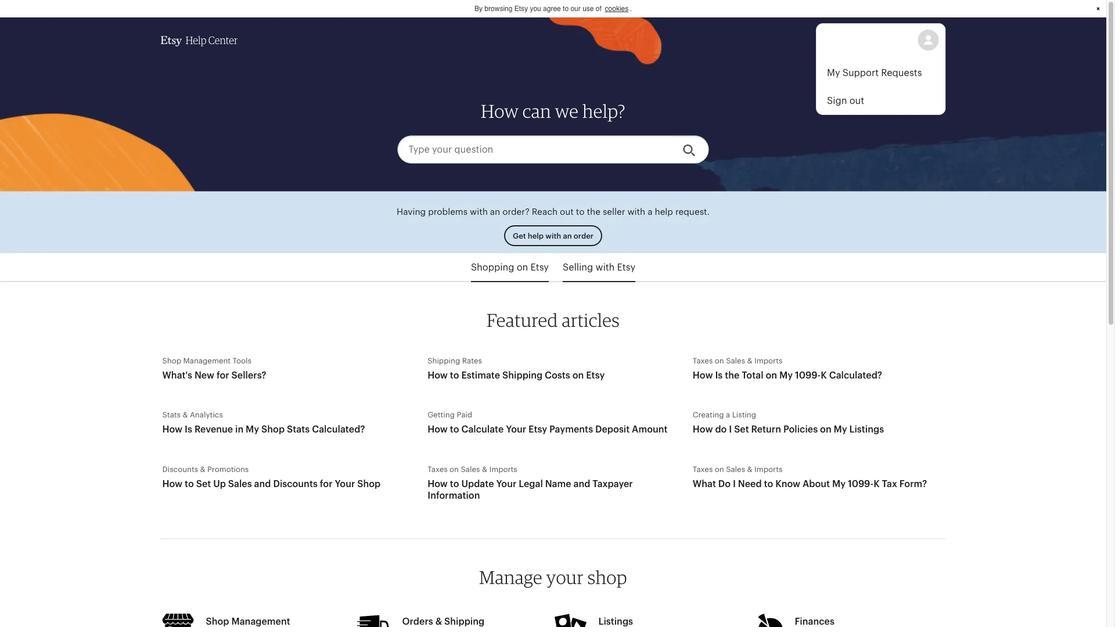 Task type: describe. For each thing, give the bounding box(es) containing it.
agree
[[543, 5, 561, 13]]

with right the selling
[[596, 262, 615, 273]]

listings inside creating a listing how do i set return policies on my listings
[[850, 425, 885, 435]]

selling with etsy link
[[563, 253, 636, 281]]

update
[[462, 479, 494, 489]]

your
[[547, 568, 584, 588]]

by browsing etsy you agree to our use of cookies .
[[475, 5, 632, 13]]

orders
[[402, 617, 433, 627]]

listing
[[733, 411, 757, 420]]

your inside getting paid how to calculate your etsy payments deposit amount
[[506, 425, 527, 435]]

sales inside discounts & promotions how to set up sales and discounts for your shop
[[228, 479, 252, 489]]

request.
[[676, 207, 710, 217]]

taxes on sales & imports what do i need to know about my 1099-k tax form?
[[693, 465, 928, 489]]

know
[[776, 479, 801, 489]]

set inside discounts & promotions how to set up sales and discounts for your shop
[[196, 479, 211, 489]]

how can we help?
[[481, 101, 626, 121]]

k inside the taxes on sales & imports how is the total on my 1099-k calculated?
[[821, 370, 827, 381]]

taxes on sales & imports how is the total on my 1099-k calculated?
[[693, 357, 883, 381]]

need
[[739, 479, 762, 489]]

deposit
[[596, 425, 630, 435]]

about
[[803, 479, 831, 489]]

1099- inside taxes on sales & imports what do i need to know about my 1099-k tax form?
[[848, 479, 874, 489]]

1099- inside the taxes on sales & imports how is the total on my 1099-k calculated?
[[796, 370, 821, 381]]

order
[[574, 232, 594, 240]]

up
[[213, 479, 226, 489]]

main content containing how can we help?
[[0, 17, 1107, 628]]

orders & shipping
[[402, 617, 485, 627]]

orders & shipping link
[[402, 617, 485, 627]]

taxes for how to update your legal name and taxpayer information
[[428, 465, 448, 474]]

your inside discounts & promotions how to set up sales and discounts for your shop
[[335, 479, 355, 489]]

i inside creating a listing how do i set return policies on my listings
[[730, 425, 732, 435]]

do
[[719, 479, 731, 489]]

my inside stats & analytics how is revenue in my shop stats calculated?
[[246, 425, 259, 435]]

on right total
[[766, 370, 778, 381]]

reach
[[532, 207, 558, 217]]

use
[[583, 5, 594, 13]]

on inside 'shipping rates how to estimate shipping costs on etsy'
[[573, 370, 584, 381]]

shopping on etsy
[[471, 262, 549, 273]]

finances
[[795, 617, 835, 627]]

shop management link
[[206, 617, 290, 627]]

requests
[[882, 67, 923, 78]]

on right "shopping" at left top
[[517, 262, 528, 273]]

help center link
[[161, 24, 238, 57]]

promotions
[[208, 465, 249, 474]]

to inside cookie consent dialog
[[563, 5, 569, 13]]

shopping on etsy link
[[471, 253, 549, 281]]

stats & analytics how is revenue in my shop stats calculated?
[[162, 411, 365, 435]]

articles
[[562, 311, 620, 331]]

etsy image
[[161, 36, 182, 46]]

sales for the
[[727, 357, 746, 365]]

order?
[[503, 207, 530, 217]]

with down having problems with an order? reach out to the seller with a help request.
[[546, 232, 562, 240]]

your inside taxes on sales & imports how to update your legal name and taxpayer information
[[497, 479, 517, 489]]

amount
[[632, 425, 668, 435]]

getting
[[428, 411, 455, 420]]

imports for need
[[755, 465, 783, 474]]

& inside taxes on sales & imports how to update your legal name and taxpayer information
[[482, 465, 488, 474]]

get help with an order link
[[504, 225, 603, 246]]

for inside shop management tools what's new for sellers?
[[217, 370, 229, 381]]

support
[[843, 67, 879, 78]]

with right problems
[[470, 207, 488, 217]]

legal
[[519, 479, 543, 489]]

get
[[513, 232, 526, 240]]

selling with etsy
[[563, 262, 636, 273]]

on inside creating a listing how do i set return policies on my listings
[[821, 425, 832, 435]]

of
[[596, 5, 602, 13]]

taxes for how is the total on my 1099-k calculated?
[[693, 357, 713, 365]]

is inside the taxes on sales & imports how is the total on my 1099-k calculated?
[[716, 370, 723, 381]]

do
[[716, 425, 727, 435]]

to inside taxes on sales & imports what do i need to know about my 1099-k tax form?
[[764, 479, 774, 489]]

taxes for what do i need to know about my 1099-k tax form?
[[693, 465, 713, 474]]

browsing
[[485, 5, 513, 13]]

and inside taxes on sales & imports how to update your legal name and taxpayer information
[[574, 479, 591, 489]]

0 vertical spatial stats
[[162, 411, 181, 420]]

we
[[555, 101, 579, 121]]

getting paid how to calculate your etsy payments deposit amount
[[428, 411, 668, 435]]

get help with an order
[[513, 232, 594, 240]]

discounts & promotions how to set up sales and discounts for your shop
[[162, 465, 381, 489]]

for inside discounts & promotions how to set up sales and discounts for your shop
[[320, 479, 333, 489]]

an for order
[[563, 232, 572, 240]]

shop inside discounts & promotions how to set up sales and discounts for your shop
[[358, 479, 381, 489]]

return
[[752, 425, 782, 435]]

having problems with an order? reach out to the seller with a help request.
[[397, 207, 710, 217]]

problems
[[428, 207, 468, 217]]

help
[[186, 35, 207, 46]]

0 horizontal spatial help
[[528, 232, 544, 240]]

manage
[[479, 568, 543, 588]]

management for shop management
[[232, 617, 290, 627]]

paid
[[457, 411, 473, 420]]

how inside creating a listing how do i set return policies on my listings
[[693, 425, 713, 435]]

on inside taxes on sales & imports how to update your legal name and taxpayer information
[[450, 465, 459, 474]]

calculated? inside stats & analytics how is revenue in my shop stats calculated?
[[312, 425, 365, 435]]

policies
[[784, 425, 818, 435]]

taxes on sales & imports how to update your legal name and taxpayer information
[[428, 465, 633, 501]]

0 vertical spatial shipping
[[428, 357, 460, 365]]

selling
[[563, 262, 594, 273]]

shop
[[588, 568, 628, 588]]

how inside the taxes on sales & imports how is the total on my 1099-k calculated?
[[693, 370, 713, 381]]

you
[[530, 5, 542, 13]]

analytics
[[190, 411, 223, 420]]

name
[[546, 479, 572, 489]]

total
[[742, 370, 764, 381]]

shop management
[[206, 617, 290, 627]]

sign out button
[[817, 87, 946, 114]]

the inside the taxes on sales & imports how is the total on my 1099-k calculated?
[[725, 370, 740, 381]]

& right the orders
[[436, 617, 442, 627]]

rates
[[462, 357, 482, 365]]

0 horizontal spatial a
[[648, 207, 653, 217]]



Task type: locate. For each thing, give the bounding box(es) containing it.
0 horizontal spatial listings
[[599, 617, 634, 627]]

what's
[[162, 370, 192, 381]]

etsy inside cookie consent dialog
[[515, 5, 528, 13]]

discounts
[[162, 465, 198, 474], [273, 479, 318, 489]]

sign out link
[[817, 87, 946, 114]]

creating
[[693, 411, 724, 420]]

shipping left rates
[[428, 357, 460, 365]]

to down the paid
[[450, 425, 459, 435]]

etsy for browsing
[[515, 5, 528, 13]]

tax
[[883, 479, 898, 489]]

i inside taxes on sales & imports what do i need to know about my 1099-k tax form?
[[733, 479, 736, 489]]

sales inside taxes on sales & imports what do i need to know about my 1099-k tax form?
[[727, 465, 746, 474]]

the left total
[[725, 370, 740, 381]]

k
[[821, 370, 827, 381], [874, 479, 880, 489]]

& up total
[[748, 357, 753, 365]]

listings
[[850, 425, 885, 435], [599, 617, 634, 627]]

taxes
[[693, 357, 713, 365], [428, 465, 448, 474], [693, 465, 713, 474]]

0 vertical spatial the
[[587, 207, 601, 217]]

0 horizontal spatial calculated?
[[312, 425, 365, 435]]

0 horizontal spatial is
[[185, 425, 192, 435]]

sign out
[[828, 95, 865, 106]]

1 horizontal spatial set
[[735, 425, 750, 435]]

imports for your
[[490, 465, 518, 474]]

is
[[716, 370, 723, 381], [185, 425, 192, 435]]

etsy down get help with an order link
[[531, 262, 549, 273]]

seller
[[603, 207, 626, 217]]

Type your question search field
[[398, 136, 674, 164]]

1099- up creating a listing how do i set return policies on my listings
[[796, 370, 821, 381]]

cookies link
[[604, 3, 630, 14]]

1 vertical spatial the
[[725, 370, 740, 381]]

shopping
[[471, 262, 515, 273]]

& left promotions
[[200, 465, 206, 474]]

my inside button
[[828, 67, 841, 78]]

calculated?
[[830, 370, 883, 381], [312, 425, 365, 435]]

on up 'do'
[[715, 465, 725, 474]]

& up update
[[482, 465, 488, 474]]

0 vertical spatial management
[[183, 357, 231, 365]]

can
[[523, 101, 552, 121]]

how up information
[[428, 479, 448, 489]]

0 vertical spatial help
[[655, 207, 674, 217]]

to inside getting paid how to calculate your etsy payments deposit amount
[[450, 425, 459, 435]]

my inside creating a listing how do i set return policies on my listings
[[834, 425, 848, 435]]

sales down promotions
[[228, 479, 252, 489]]

imports inside the taxes on sales & imports how is the total on my 1099-k calculated?
[[755, 357, 783, 365]]

0 horizontal spatial an
[[490, 207, 500, 217]]

shipping rates how to estimate shipping costs on etsy
[[428, 357, 605, 381]]

0 horizontal spatial the
[[587, 207, 601, 217]]

how down creating
[[693, 425, 713, 435]]

sales inside taxes on sales & imports how to update your legal name and taxpayer information
[[461, 465, 480, 474]]

1 horizontal spatial the
[[725, 370, 740, 381]]

my right "in" at left bottom
[[246, 425, 259, 435]]

taxpayer
[[593, 479, 633, 489]]

how inside 'shipping rates how to estimate shipping costs on etsy'
[[428, 370, 448, 381]]

help right get on the top left
[[528, 232, 544, 240]]

sales for update
[[461, 465, 480, 474]]

etsy right costs
[[587, 370, 605, 381]]

1 vertical spatial management
[[232, 617, 290, 627]]

0 vertical spatial 1099-
[[796, 370, 821, 381]]

with right seller
[[628, 207, 646, 217]]

1 vertical spatial is
[[185, 425, 192, 435]]

1 vertical spatial i
[[733, 479, 736, 489]]

my support requests button
[[817, 59, 946, 87]]

0 vertical spatial i
[[730, 425, 732, 435]]

in
[[235, 425, 244, 435]]

.
[[630, 5, 632, 13]]

how down getting
[[428, 425, 448, 435]]

tools
[[233, 357, 252, 365]]

1 horizontal spatial for
[[320, 479, 333, 489]]

& up need
[[748, 465, 753, 474]]

to left up at left
[[185, 479, 194, 489]]

0 vertical spatial a
[[648, 207, 653, 217]]

imports up update
[[490, 465, 518, 474]]

0 horizontal spatial management
[[183, 357, 231, 365]]

an left order?
[[490, 207, 500, 217]]

to up information
[[450, 479, 459, 489]]

tab list
[[0, 253, 1107, 283]]

help
[[655, 207, 674, 217], [528, 232, 544, 240]]

1099- left tax
[[848, 479, 874, 489]]

tab list containing shopping on etsy
[[0, 253, 1107, 283]]

1099-
[[796, 370, 821, 381], [848, 479, 874, 489]]

1 vertical spatial calculated?
[[312, 425, 365, 435]]

finances link
[[795, 617, 835, 627]]

an inside get help with an order link
[[563, 232, 572, 240]]

on
[[517, 262, 528, 273], [715, 357, 725, 365], [573, 370, 584, 381], [766, 370, 778, 381], [821, 425, 832, 435], [450, 465, 459, 474], [715, 465, 725, 474]]

and
[[254, 479, 271, 489], [574, 479, 591, 489]]

on right costs
[[573, 370, 584, 381]]

an left order
[[563, 232, 572, 240]]

set down listing
[[735, 425, 750, 435]]

featured articles
[[487, 311, 620, 331]]

creating a listing how do i set return policies on my listings
[[693, 411, 885, 435]]

imports inside taxes on sales & imports how to update your legal name and taxpayer information
[[490, 465, 518, 474]]

i
[[730, 425, 732, 435], [733, 479, 736, 489]]

how left up at left
[[162, 479, 183, 489]]

to left 'our'
[[563, 5, 569, 13]]

set inside creating a listing how do i set return policies on my listings
[[735, 425, 750, 435]]

taxes up creating
[[693, 357, 713, 365]]

0 vertical spatial calculated?
[[830, 370, 883, 381]]

how inside taxes on sales & imports how to update your legal name and taxpayer information
[[428, 479, 448, 489]]

cookie consent dialog
[[0, 0, 1107, 17]]

menu
[[817, 23, 946, 115]]

& inside taxes on sales & imports what do i need to know about my 1099-k tax form?
[[748, 465, 753, 474]]

1 horizontal spatial and
[[574, 479, 591, 489]]

0 horizontal spatial i
[[730, 425, 732, 435]]

0 vertical spatial k
[[821, 370, 827, 381]]

taxes up the what
[[693, 465, 713, 474]]

0 vertical spatial listings
[[850, 425, 885, 435]]

shop management tools what's new for sellers?
[[162, 357, 267, 381]]

payments
[[550, 425, 593, 435]]

calculate
[[462, 425, 504, 435]]

etsy for on
[[531, 262, 549, 273]]

to inside discounts & promotions how to set up sales and discounts for your shop
[[185, 479, 194, 489]]

0 horizontal spatial for
[[217, 370, 229, 381]]

on right policies
[[821, 425, 832, 435]]

2 and from the left
[[574, 479, 591, 489]]

on up creating
[[715, 357, 725, 365]]

and right name
[[574, 479, 591, 489]]

to inside 'shipping rates how to estimate shipping costs on etsy'
[[450, 370, 459, 381]]

1 horizontal spatial 1099-
[[848, 479, 874, 489]]

our
[[571, 5, 581, 13]]

k inside taxes on sales & imports what do i need to know about my 1099-k tax form?
[[874, 479, 880, 489]]

0 vertical spatial discounts
[[162, 465, 198, 474]]

menu inside main content
[[817, 23, 946, 115]]

1 horizontal spatial discounts
[[273, 479, 318, 489]]

my right "about"
[[833, 479, 846, 489]]

0 horizontal spatial and
[[254, 479, 271, 489]]

1 vertical spatial discounts
[[273, 479, 318, 489]]

my left support
[[828, 67, 841, 78]]

calculated? inside the taxes on sales & imports how is the total on my 1099-k calculated?
[[830, 370, 883, 381]]

center
[[209, 35, 238, 46]]

0 horizontal spatial discounts
[[162, 465, 198, 474]]

0 horizontal spatial k
[[821, 370, 827, 381]]

on inside taxes on sales & imports what do i need to know about my 1099-k tax form?
[[715, 465, 725, 474]]

shipping left costs
[[503, 370, 543, 381]]

how up getting
[[428, 370, 448, 381]]

etsy for with
[[618, 262, 636, 273]]

i right 'do'
[[733, 479, 736, 489]]

my right policies
[[834, 425, 848, 435]]

0 horizontal spatial 1099-
[[796, 370, 821, 381]]

1 horizontal spatial is
[[716, 370, 723, 381]]

0 horizontal spatial out
[[560, 207, 574, 217]]

&
[[748, 357, 753, 365], [183, 411, 188, 420], [200, 465, 206, 474], [482, 465, 488, 474], [748, 465, 753, 474], [436, 617, 442, 627]]

1 horizontal spatial k
[[874, 479, 880, 489]]

having
[[397, 207, 426, 217]]

1 horizontal spatial i
[[733, 479, 736, 489]]

& left analytics
[[183, 411, 188, 420]]

etsy inside getting paid how to calculate your etsy payments deposit amount
[[529, 425, 548, 435]]

costs
[[545, 370, 571, 381]]

with
[[470, 207, 488, 217], [628, 207, 646, 217], [546, 232, 562, 240], [596, 262, 615, 273]]

shop inside stats & analytics how is revenue in my shop stats calculated?
[[262, 425, 285, 435]]

1 vertical spatial stats
[[287, 425, 310, 435]]

1 vertical spatial shipping
[[503, 370, 543, 381]]

my inside the taxes on sales & imports how is the total on my 1099-k calculated?
[[780, 370, 793, 381]]

to right need
[[764, 479, 774, 489]]

on up information
[[450, 465, 459, 474]]

taxes inside taxes on sales & imports how to update your legal name and taxpayer information
[[428, 465, 448, 474]]

and inside discounts & promotions how to set up sales and discounts for your shop
[[254, 479, 271, 489]]

and right up at left
[[254, 479, 271, 489]]

estimate
[[462, 370, 500, 381]]

0 vertical spatial set
[[735, 425, 750, 435]]

stats up discounts & promotions how to set up sales and discounts for your shop
[[287, 425, 310, 435]]

is down analytics
[[185, 425, 192, 435]]

imports up total
[[755, 357, 783, 365]]

featured
[[487, 311, 558, 331]]

revenue
[[195, 425, 233, 435]]

taxes inside the taxes on sales & imports how is the total on my 1099-k calculated?
[[693, 357, 713, 365]]

cookies
[[605, 5, 629, 13]]

0 vertical spatial for
[[217, 370, 229, 381]]

1 horizontal spatial listings
[[850, 425, 885, 435]]

1 and from the left
[[254, 479, 271, 489]]

1 vertical spatial out
[[560, 207, 574, 217]]

a right seller
[[648, 207, 653, 217]]

by
[[475, 5, 483, 13]]

an for order?
[[490, 207, 500, 217]]

sales up 'do'
[[727, 465, 746, 474]]

etsy left payments on the bottom
[[529, 425, 548, 435]]

sales
[[727, 357, 746, 365], [461, 465, 480, 474], [727, 465, 746, 474], [228, 479, 252, 489]]

1 vertical spatial k
[[874, 479, 880, 489]]

how left can
[[481, 101, 519, 121]]

listings link
[[599, 617, 634, 627]]

1 vertical spatial 1099-
[[848, 479, 874, 489]]

how inside stats & analytics how is revenue in my shop stats calculated?
[[162, 425, 183, 435]]

1 vertical spatial a
[[726, 411, 731, 420]]

1 horizontal spatial a
[[726, 411, 731, 420]]

to inside taxes on sales & imports how to update your legal name and taxpayer information
[[450, 479, 459, 489]]

sign
[[828, 95, 848, 106]]

taxes inside taxes on sales & imports what do i need to know about my 1099-k tax form?
[[693, 465, 713, 474]]

i right do
[[730, 425, 732, 435]]

1 vertical spatial an
[[563, 232, 572, 240]]

1 horizontal spatial out
[[850, 95, 865, 106]]

1 horizontal spatial calculated?
[[830, 370, 883, 381]]

is left total
[[716, 370, 723, 381]]

set
[[735, 425, 750, 435], [196, 479, 211, 489]]

0 vertical spatial an
[[490, 207, 500, 217]]

0 horizontal spatial stats
[[162, 411, 181, 420]]

sales up total
[[727, 357, 746, 365]]

what
[[693, 479, 717, 489]]

shop inside shop management tools what's new for sellers?
[[162, 357, 181, 365]]

sellers?
[[232, 370, 267, 381]]

how inside discounts & promotions how to set up sales and discounts for your shop
[[162, 479, 183, 489]]

help center
[[186, 35, 238, 46]]

imports inside taxes on sales & imports what do i need to know about my 1099-k tax form?
[[755, 465, 783, 474]]

taxes up information
[[428, 465, 448, 474]]

manage your shop
[[479, 568, 628, 588]]

shipping
[[428, 357, 460, 365], [503, 370, 543, 381], [445, 617, 485, 627]]

1 horizontal spatial stats
[[287, 425, 310, 435]]

how left revenue
[[162, 425, 183, 435]]

imports up need
[[755, 465, 783, 474]]

& inside discounts & promotions how to set up sales and discounts for your shop
[[200, 465, 206, 474]]

out right reach
[[560, 207, 574, 217]]

stats left analytics
[[162, 411, 181, 420]]

1 vertical spatial for
[[320, 479, 333, 489]]

my inside taxes on sales & imports what do i need to know about my 1099-k tax form?
[[833, 479, 846, 489]]

management
[[183, 357, 231, 365], [232, 617, 290, 627]]

the left seller
[[587, 207, 601, 217]]

main content
[[0, 17, 1107, 628]]

imports for total
[[755, 357, 783, 365]]

None search field
[[398, 136, 709, 164]]

sales for i
[[727, 465, 746, 474]]

a left listing
[[726, 411, 731, 420]]

out right sign
[[850, 95, 865, 106]]

help left the request.
[[655, 207, 674, 217]]

menu containing my support requests
[[817, 23, 946, 115]]

for
[[217, 370, 229, 381], [320, 479, 333, 489]]

help?
[[583, 101, 626, 121]]

how inside getting paid how to calculate your etsy payments deposit amount
[[428, 425, 448, 435]]

& inside stats & analytics how is revenue in my shop stats calculated?
[[183, 411, 188, 420]]

2 vertical spatial shipping
[[445, 617, 485, 627]]

management for shop management tools what's new for sellers?
[[183, 357, 231, 365]]

management inside shop management tools what's new for sellers?
[[183, 357, 231, 365]]

my support requests link
[[817, 59, 946, 87]]

sales inside the taxes on sales & imports how is the total on my 1099-k calculated?
[[727, 357, 746, 365]]

0 vertical spatial is
[[716, 370, 723, 381]]

the
[[587, 207, 601, 217], [725, 370, 740, 381]]

my right total
[[780, 370, 793, 381]]

1 horizontal spatial management
[[232, 617, 290, 627]]

out inside button
[[850, 95, 865, 106]]

etsy left you
[[515, 5, 528, 13]]

a inside creating a listing how do i set return policies on my listings
[[726, 411, 731, 420]]

etsy right the selling
[[618, 262, 636, 273]]

my support requests
[[828, 67, 923, 78]]

1 vertical spatial help
[[528, 232, 544, 240]]

an
[[490, 207, 500, 217], [563, 232, 572, 240]]

how up creating
[[693, 370, 713, 381]]

1 horizontal spatial help
[[655, 207, 674, 217]]

0 vertical spatial out
[[850, 95, 865, 106]]

shop
[[162, 357, 181, 365], [262, 425, 285, 435], [358, 479, 381, 489], [206, 617, 229, 627]]

how
[[481, 101, 519, 121], [428, 370, 448, 381], [693, 370, 713, 381], [162, 425, 183, 435], [428, 425, 448, 435], [693, 425, 713, 435], [162, 479, 183, 489], [428, 479, 448, 489]]

1 horizontal spatial an
[[563, 232, 572, 240]]

to left estimate
[[450, 370, 459, 381]]

new
[[195, 370, 214, 381]]

to up order
[[576, 207, 585, 217]]

is inside stats & analytics how is revenue in my shop stats calculated?
[[185, 425, 192, 435]]

sales up update
[[461, 465, 480, 474]]

1 vertical spatial set
[[196, 479, 211, 489]]

& inside the taxes on sales & imports how is the total on my 1099-k calculated?
[[748, 357, 753, 365]]

form?
[[900, 479, 928, 489]]

set left up at left
[[196, 479, 211, 489]]

1 vertical spatial listings
[[599, 617, 634, 627]]

information
[[428, 491, 480, 501]]

0 horizontal spatial set
[[196, 479, 211, 489]]

shipping right the orders
[[445, 617, 485, 627]]

etsy inside 'shipping rates how to estimate shipping costs on etsy'
[[587, 370, 605, 381]]



Task type: vqa. For each thing, say whether or not it's contained in the screenshot.


